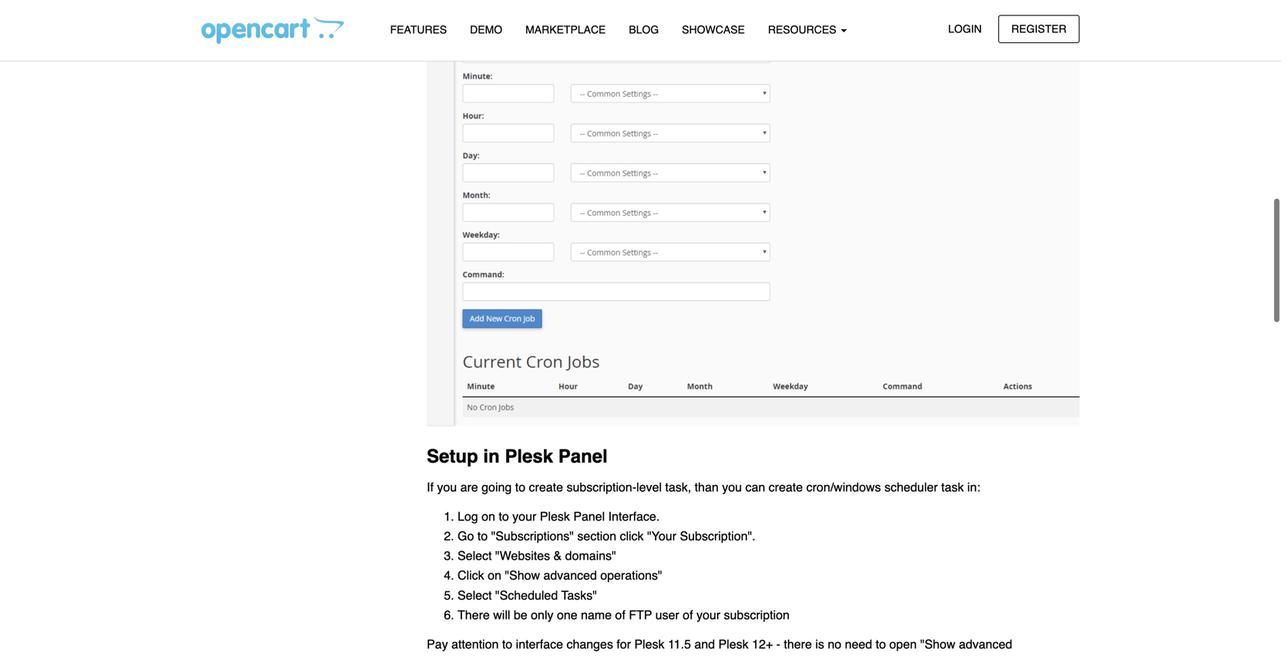 Task type: vqa. For each thing, say whether or not it's contained in the screenshot.
ABOUT to the left
no



Task type: locate. For each thing, give the bounding box(es) containing it.
1 vertical spatial panel
[[574, 510, 605, 524]]

interface.
[[609, 510, 660, 524]]

2 select from the top
[[458, 589, 492, 603]]

you left can
[[722, 480, 742, 495]]

"show inside pay attention to interface changes for plesk 11.5 and plesk 12+ - there is no need to open "show advanced
[[921, 638, 956, 652]]

1 vertical spatial select
[[458, 589, 492, 603]]

0 vertical spatial "show
[[505, 569, 540, 583]]

create down 'setup in plesk panel'
[[529, 480, 563, 495]]

register link
[[999, 15, 1080, 43]]

1 horizontal spatial advanced
[[959, 638, 1013, 652]]

opencart - open source shopping cart solution image
[[202, 16, 344, 44]]

advanced inside pay attention to interface changes for plesk 11.5 and plesk 12+ - there is no need to open "show advanced
[[959, 638, 1013, 652]]

demo link
[[459, 16, 514, 43]]

task
[[942, 480, 964, 495]]

log
[[458, 510, 478, 524]]

your
[[513, 510, 537, 524], [697, 608, 721, 623]]

on right log
[[482, 510, 496, 524]]

marketplace link
[[514, 16, 618, 43]]

0 horizontal spatial you
[[437, 480, 457, 495]]

section
[[578, 530, 617, 544]]

you
[[437, 480, 457, 495], [722, 480, 742, 495]]

advanced
[[544, 569, 597, 583], [959, 638, 1013, 652]]

"show
[[505, 569, 540, 583], [921, 638, 956, 652]]

create
[[529, 480, 563, 495], [769, 480, 803, 495]]

changes
[[567, 638, 613, 652]]

0 vertical spatial panel
[[559, 446, 608, 467]]

showcase
[[682, 24, 745, 36]]

subscription".
[[680, 530, 756, 544]]

"your
[[648, 530, 677, 544]]

1 horizontal spatial of
[[683, 608, 693, 623]]

0 horizontal spatial of
[[616, 608, 626, 623]]

12+
[[752, 638, 773, 652]]

plesk right for
[[635, 638, 665, 652]]

and
[[695, 638, 715, 652]]

"show down ""websites" at the left of page
[[505, 569, 540, 583]]

there
[[784, 638, 812, 652]]

0 horizontal spatial advanced
[[544, 569, 597, 583]]

if
[[427, 480, 434, 495]]

to right go
[[478, 530, 488, 544]]

0 vertical spatial on
[[482, 510, 496, 524]]

create right can
[[769, 480, 803, 495]]

of left ftp in the bottom of the page
[[616, 608, 626, 623]]

2 of from the left
[[683, 608, 693, 623]]

1 vertical spatial your
[[697, 608, 721, 623]]

select up there
[[458, 589, 492, 603]]

1 horizontal spatial create
[[769, 480, 803, 495]]

1 horizontal spatial your
[[697, 608, 721, 623]]

2 you from the left
[[722, 480, 742, 495]]

click
[[458, 569, 485, 583]]

features
[[390, 24, 447, 36]]

1 select from the top
[[458, 549, 492, 563]]

to right need
[[876, 638, 886, 652]]

subscription-
[[567, 480, 637, 495]]

1 vertical spatial "show
[[921, 638, 956, 652]]

"show right open
[[921, 638, 956, 652]]

1 vertical spatial advanced
[[959, 638, 1013, 652]]

to down going
[[499, 510, 509, 524]]

select
[[458, 549, 492, 563], [458, 589, 492, 603]]

cron/windows
[[807, 480, 882, 495]]

plesk inside log on to your plesk panel interface. go to "subscriptions" section click "your subscription". select "websites & domains" click on "show advanced operations" select "scheduled tasks" there will be only one name of ftp user of your subscription
[[540, 510, 570, 524]]

panel up 'section'
[[574, 510, 605, 524]]

only
[[531, 608, 554, 623]]

setup
[[427, 446, 478, 467]]

your up the 'and'
[[697, 608, 721, 623]]

0 horizontal spatial your
[[513, 510, 537, 524]]

blog link
[[618, 16, 671, 43]]

blog
[[629, 24, 659, 36]]

will
[[493, 608, 511, 623]]

login
[[949, 23, 982, 35]]

operations"
[[601, 569, 663, 583]]

on
[[482, 510, 496, 524], [488, 569, 502, 583]]

are
[[461, 480, 478, 495]]

domains"
[[566, 549, 616, 563]]

plesk up "subscriptions" at bottom
[[540, 510, 570, 524]]

your up "subscriptions" at bottom
[[513, 510, 537, 524]]

0 vertical spatial your
[[513, 510, 537, 524]]

in:
[[968, 480, 981, 495]]

0 vertical spatial advanced
[[544, 569, 597, 583]]

2 create from the left
[[769, 480, 803, 495]]

plesk
[[505, 446, 553, 467], [540, 510, 570, 524], [635, 638, 665, 652], [719, 638, 749, 652]]

0 vertical spatial select
[[458, 549, 492, 563]]

-
[[777, 638, 781, 652]]

to
[[515, 480, 526, 495], [499, 510, 509, 524], [478, 530, 488, 544], [502, 638, 513, 652], [876, 638, 886, 652]]

of right user at bottom right
[[683, 608, 693, 623]]

advanced inside log on to your plesk panel interface. go to "subscriptions" section click "your subscription". select "websites & domains" click on "show advanced operations" select "scheduled tasks" there will be only one name of ftp user of your subscription
[[544, 569, 597, 583]]

of
[[616, 608, 626, 623], [683, 608, 693, 623]]

1 create from the left
[[529, 480, 563, 495]]

showcase link
[[671, 16, 757, 43]]

1 horizontal spatial you
[[722, 480, 742, 495]]

user
[[656, 608, 680, 623]]

0 horizontal spatial "show
[[505, 569, 540, 583]]

1 horizontal spatial "show
[[921, 638, 956, 652]]

you right if in the left of the page
[[437, 480, 457, 495]]

subscription
[[724, 608, 790, 623]]

level
[[637, 480, 662, 495]]

"subscriptions"
[[491, 530, 574, 544]]

panel up subscription-
[[559, 446, 608, 467]]

on right click
[[488, 569, 502, 583]]

panel
[[559, 446, 608, 467], [574, 510, 605, 524]]

0 horizontal spatial create
[[529, 480, 563, 495]]

select up click
[[458, 549, 492, 563]]

plesk right in
[[505, 446, 553, 467]]

1 vertical spatial on
[[488, 569, 502, 583]]

name
[[581, 608, 612, 623]]



Task type: describe. For each thing, give the bounding box(es) containing it.
login link
[[936, 15, 995, 43]]

for
[[617, 638, 631, 652]]

&
[[554, 549, 562, 563]]

panel inside log on to your plesk panel interface. go to "subscriptions" section click "your subscription". select "websites & domains" click on "show advanced operations" select "scheduled tasks" there will be only one name of ftp user of your subscription
[[574, 510, 605, 524]]

task,
[[666, 480, 692, 495]]

"show inside log on to your plesk panel interface. go to "subscriptions" section click "your subscription". select "websites & domains" click on "show advanced operations" select "scheduled tasks" there will be only one name of ftp user of your subscription
[[505, 569, 540, 583]]

demo
[[470, 24, 503, 36]]

register
[[1012, 23, 1067, 35]]

in
[[484, 446, 500, 467]]

attention
[[452, 638, 499, 652]]

"scheduled
[[496, 589, 558, 603]]

resources link
[[757, 16, 859, 43]]

need
[[845, 638, 873, 652]]

plesk right the 'and'
[[719, 638, 749, 652]]

log on to your plesk panel interface. go to "subscriptions" section click "your subscription". select "websites & domains" click on "show advanced operations" select "scheduled tasks" there will be only one name of ftp user of your subscription
[[458, 510, 790, 623]]

interface
[[516, 638, 563, 652]]

to right going
[[515, 480, 526, 495]]

setup in plesk panel
[[427, 446, 608, 467]]

1 you from the left
[[437, 480, 457, 495]]

scheduler
[[885, 480, 938, 495]]

if you are going to create subscription-level task, than you can create cron/windows scheduler task in:
[[427, 480, 981, 495]]

is
[[816, 638, 825, 652]]

can
[[746, 480, 766, 495]]

tasks"
[[562, 589, 597, 603]]

to down 'will'
[[502, 638, 513, 652]]

be
[[514, 608, 528, 623]]

1 of from the left
[[616, 608, 626, 623]]

features link
[[379, 16, 459, 43]]

than
[[695, 480, 719, 495]]

go
[[458, 530, 474, 544]]

pay
[[427, 638, 448, 652]]

resources
[[768, 24, 840, 36]]

no
[[828, 638, 842, 652]]

one
[[557, 608, 578, 623]]

extension cron jobs image
[[427, 0, 1080, 427]]

open
[[890, 638, 917, 652]]

"websites
[[496, 549, 550, 563]]

ftp
[[629, 608, 652, 623]]

going
[[482, 480, 512, 495]]

pay attention to interface changes for plesk 11.5 and plesk 12+ - there is no need to open "show advanced
[[427, 638, 1013, 653]]

11.5
[[668, 638, 691, 652]]

click
[[620, 530, 644, 544]]

there
[[458, 608, 490, 623]]

marketplace
[[526, 24, 606, 36]]



